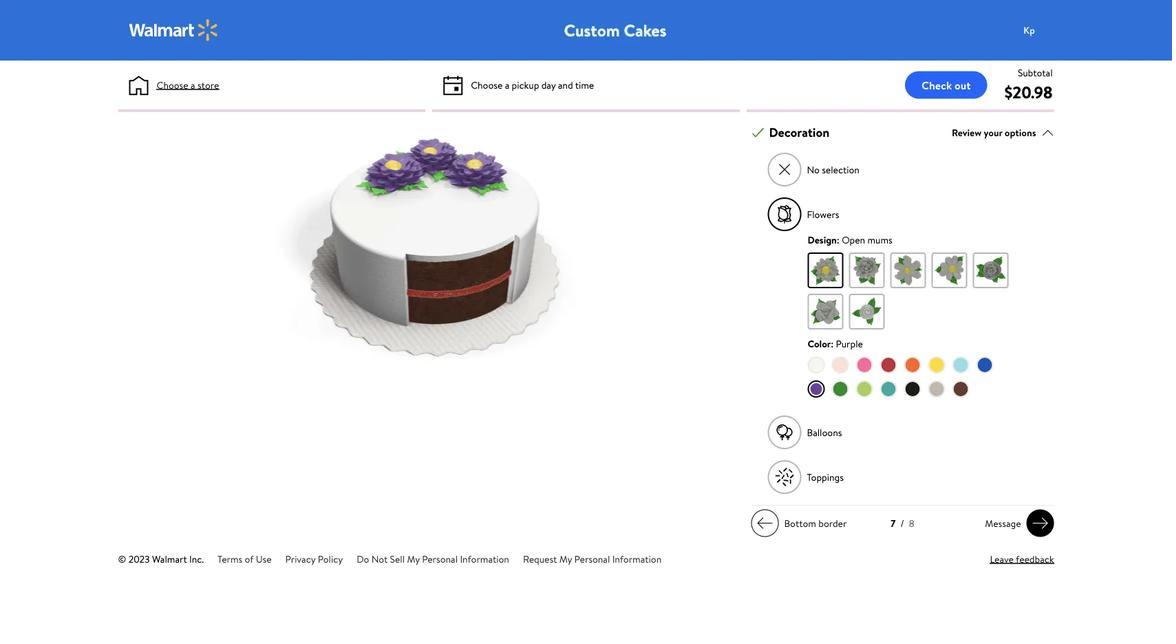 Task type: locate. For each thing, give the bounding box(es) containing it.
0 horizontal spatial my
[[407, 553, 420, 566]]

0 horizontal spatial personal
[[422, 553, 458, 566]]

1 vertical spatial :
[[831, 337, 834, 351]]

back to walmart.com image
[[129, 19, 219, 41]]

subtotal $20.98
[[1005, 66, 1053, 104]]

options
[[1005, 126, 1036, 139]]

my
[[407, 553, 420, 566], [559, 553, 572, 566]]

a inside "link"
[[191, 78, 195, 92]]

1 horizontal spatial personal
[[574, 553, 610, 566]]

2 choose from the left
[[471, 78, 503, 92]]

flowers
[[807, 208, 840, 221]]

1 choose from the left
[[157, 78, 188, 92]]

choose
[[157, 78, 188, 92], [471, 78, 503, 92]]

choose for choose a pickup day and time
[[471, 78, 503, 92]]

leave feedback button
[[990, 552, 1054, 567]]

2023
[[129, 553, 150, 566]]

request my personal information
[[523, 553, 662, 566]]

message
[[985, 517, 1021, 530]]

0 horizontal spatial icon for continue arrow image
[[757, 515, 773, 532]]

feedback
[[1016, 553, 1054, 566]]

leave feedback
[[990, 553, 1054, 566]]

review your options link
[[952, 123, 1054, 142]]

my right sell
[[407, 553, 420, 566]]

choose for choose a store
[[157, 78, 188, 92]]

up arrow image
[[1042, 126, 1054, 139]]

out
[[955, 77, 971, 93]]

check out button
[[905, 71, 987, 99]]

decoration
[[769, 124, 830, 141]]

store
[[198, 78, 219, 92]]

icon for continue arrow image left bottom
[[757, 515, 773, 532]]

: for design
[[837, 233, 840, 247]]

personal right sell
[[422, 553, 458, 566]]

your
[[984, 126, 1003, 139]]

color : purple
[[808, 337, 863, 351]]

no selection
[[807, 163, 860, 176]]

choose a store link
[[157, 78, 219, 92]]

information
[[460, 553, 509, 566], [612, 553, 662, 566]]

2 information from the left
[[612, 553, 662, 566]]

2 a from the left
[[505, 78, 510, 92]]

1 icon for continue arrow image from the left
[[757, 515, 773, 532]]

privacy
[[285, 553, 316, 566]]

balloons
[[807, 426, 842, 439]]

0 vertical spatial :
[[837, 233, 840, 247]]

personal right request
[[574, 553, 610, 566]]

0 horizontal spatial a
[[191, 78, 195, 92]]

1 horizontal spatial a
[[505, 78, 510, 92]]

icon for continue arrow image
[[757, 515, 773, 532], [1032, 515, 1049, 532]]

1 horizontal spatial information
[[612, 553, 662, 566]]

a left pickup
[[505, 78, 510, 92]]

time
[[575, 78, 594, 92]]

terms of use
[[218, 553, 272, 566]]

design : open mums
[[808, 233, 893, 247]]

icon for continue arrow image up 'feedback'
[[1032, 515, 1049, 532]]

: left open
[[837, 233, 840, 247]]

1 information from the left
[[460, 553, 509, 566]]

choose left pickup
[[471, 78, 503, 92]]

leave
[[990, 553, 1014, 566]]

do not sell my personal information link
[[357, 553, 509, 566]]

a for pickup
[[505, 78, 510, 92]]

inc.
[[189, 553, 204, 566]]

toppings
[[807, 471, 844, 484]]

1 horizontal spatial choose
[[471, 78, 503, 92]]

0 horizontal spatial information
[[460, 553, 509, 566]]

personal
[[422, 553, 458, 566], [574, 553, 610, 566]]

0 horizontal spatial choose
[[157, 78, 188, 92]]

icon for continue arrow image inside message link
[[1032, 515, 1049, 532]]

bottom border
[[784, 517, 847, 530]]

1 my from the left
[[407, 553, 420, 566]]

ok image
[[752, 126, 764, 139]]

do not sell my personal information
[[357, 553, 509, 566]]

1 horizontal spatial :
[[837, 233, 840, 247]]

1 horizontal spatial icon for continue arrow image
[[1032, 515, 1049, 532]]

a left store
[[191, 78, 195, 92]]

0 horizontal spatial :
[[831, 337, 834, 351]]

: left purple at right
[[831, 337, 834, 351]]

a
[[191, 78, 195, 92], [505, 78, 510, 92]]

mums
[[868, 233, 893, 247]]

privacy policy link
[[285, 553, 343, 566]]

pickup
[[512, 78, 539, 92]]

terms of use link
[[218, 553, 272, 566]]

request
[[523, 553, 557, 566]]

do
[[357, 553, 369, 566]]

icon for continue arrow image inside bottom border 'link'
[[757, 515, 773, 532]]

walmart
[[152, 553, 187, 566]]

my right request
[[559, 553, 572, 566]]

1 horizontal spatial my
[[559, 553, 572, 566]]

choose left store
[[157, 78, 188, 92]]

:
[[837, 233, 840, 247], [831, 337, 834, 351]]

1 a from the left
[[191, 78, 195, 92]]

terms
[[218, 553, 242, 566]]

remove image
[[777, 162, 792, 177]]

choose inside "link"
[[157, 78, 188, 92]]

7 / 8
[[891, 517, 915, 531]]

2 icon for continue arrow image from the left
[[1032, 515, 1049, 532]]



Task type: vqa. For each thing, say whether or not it's contained in the screenshot.
"Add" "button" associated with $55.00
no



Task type: describe. For each thing, give the bounding box(es) containing it.
selection
[[822, 163, 860, 176]]

check
[[922, 77, 952, 93]]

7
[[891, 517, 896, 531]]

open
[[842, 233, 865, 247]]

privacy policy
[[285, 553, 343, 566]]

not
[[371, 553, 388, 566]]

cakes
[[624, 19, 667, 42]]

subtotal
[[1018, 66, 1053, 79]]

kp
[[1024, 23, 1035, 37]]

8
[[909, 517, 915, 531]]

bottom border link
[[751, 510, 852, 537]]

choose a pickup day and time
[[471, 78, 594, 92]]

$20.98
[[1005, 81, 1053, 104]]

border
[[819, 517, 847, 530]]

day
[[542, 78, 556, 92]]

a for store
[[191, 78, 195, 92]]

: for color
[[831, 337, 834, 351]]

2 my from the left
[[559, 553, 572, 566]]

sell
[[390, 553, 405, 566]]

1 personal from the left
[[422, 553, 458, 566]]

request my personal information link
[[523, 553, 662, 566]]

color
[[808, 337, 831, 351]]

message link
[[980, 510, 1054, 537]]

© 2023 walmart inc.
[[118, 553, 204, 566]]

no
[[807, 163, 820, 176]]

bottom
[[784, 517, 816, 530]]

custom
[[564, 19, 620, 42]]

of
[[245, 553, 254, 566]]

use
[[256, 553, 272, 566]]

check out
[[922, 77, 971, 93]]

purple
[[836, 337, 863, 351]]

©
[[118, 553, 126, 566]]

and
[[558, 78, 573, 92]]

review your options element
[[952, 125, 1036, 140]]

design
[[808, 233, 837, 247]]

kp button
[[1016, 17, 1071, 44]]

choose a store
[[157, 78, 219, 92]]

2 personal from the left
[[574, 553, 610, 566]]

custom cakes
[[564, 19, 667, 42]]

policy
[[318, 553, 343, 566]]

review your options
[[952, 126, 1036, 139]]

/
[[901, 517, 904, 531]]

review
[[952, 126, 982, 139]]



